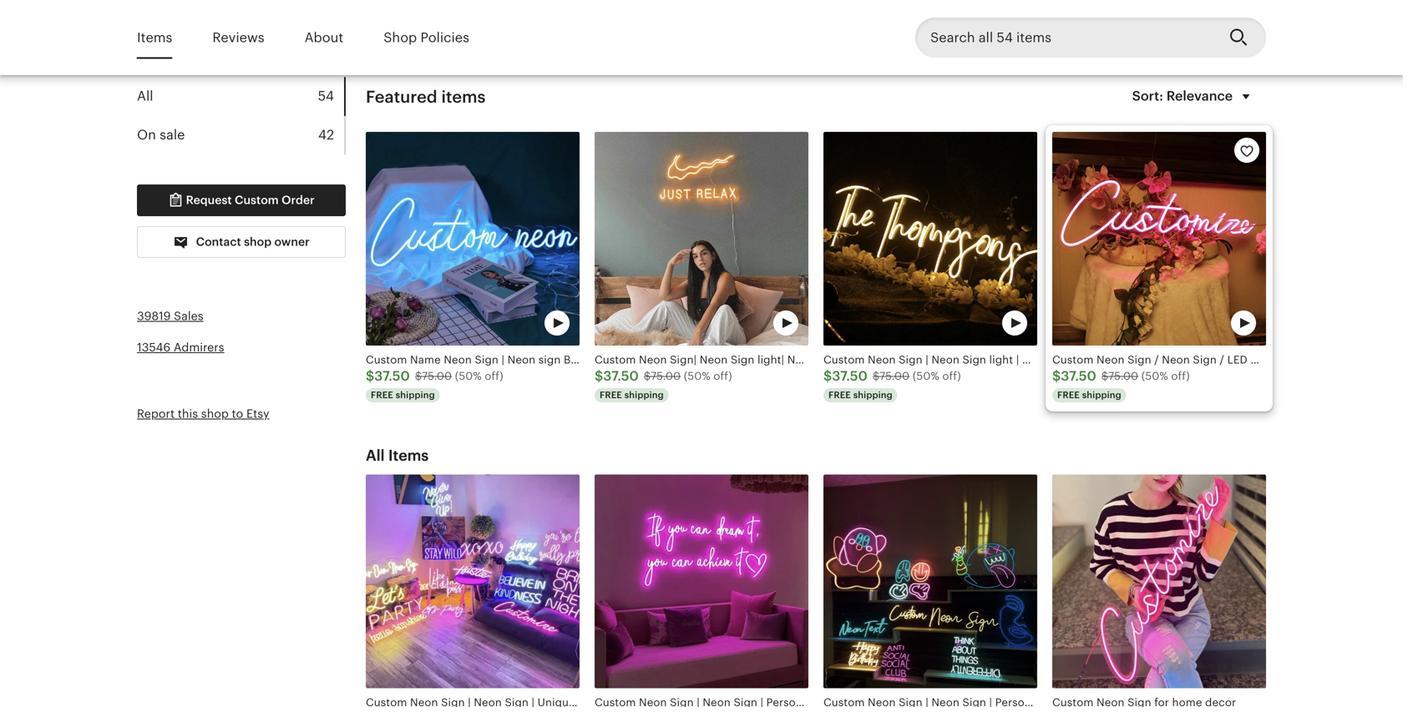 Task type: describe. For each thing, give the bounding box(es) containing it.
about
[[304, 30, 343, 45]]

free for custom neon sign| neon sign light| neon sign bedroom| neon sign| led neon sign| wedding sign| party sign| neon sign lights| neon sign bar image
[[600, 390, 622, 400]]

shop inside "button"
[[244, 235, 272, 248]]

contact shop owner
[[193, 235, 310, 248]]

sort: relevance button
[[1122, 77, 1266, 117]]

sales
[[174, 309, 204, 323]]

sort: relevance
[[1132, 88, 1233, 103]]

39819
[[137, 309, 171, 323]]

off) for custom name neon sign | neon sign bar | neon sign | personalized sign | led neon sign | neon sign light | kids room sign | wedding sign image at the top of the page
[[485, 370, 503, 382]]

off) for custom neon sign| neon sign light| neon sign bedroom| neon sign| led neon sign| wedding sign| party sign| neon sign lights| neon sign bar image
[[714, 370, 732, 382]]

shipping for custom neon sign / neon sign / led neon sign / personalized neon sign / neon signs / neon sign art / neon light / neon wall art image
[[1082, 390, 1121, 400]]

37.50 for custom neon sign| neon sign light| neon sign bedroom| neon sign| led neon sign| wedding sign| party sign| neon sign lights| neon sign bar image
[[603, 369, 639, 384]]

shop
[[384, 30, 417, 45]]

Search all 54 items text field
[[915, 18, 1216, 58]]

13546 admirers link
[[137, 341, 224, 354]]

this
[[178, 407, 198, 421]]

report this shop to etsy link
[[137, 407, 269, 421]]

0 horizontal spatial shop
[[201, 407, 229, 421]]

$ 37.50 $ 75.00 (50% off) free shipping for the custom neon sign | neon sign light | neon sign bedroom | led neon sign | wedding neon sign | party neon sign | neon lights | neon sign bar 'image'
[[823, 369, 961, 400]]

39819 sales link
[[137, 309, 204, 323]]

(50% for custom neon sign / neon sign / led neon sign / personalized neon sign / neon signs / neon sign art / neon light / neon wall art image
[[1141, 370, 1168, 382]]

sale
[[160, 127, 185, 142]]

about link
[[304, 18, 343, 57]]

(50% for the custom neon sign | neon sign light | neon sign bedroom | led neon sign | wedding neon sign | party neon sign | neon lights | neon sign bar 'image'
[[913, 370, 939, 382]]

$ 37.50 $ 75.00 (50% off) free shipping for custom neon sign / neon sign / led neon sign / personalized neon sign / neon signs / neon sign art / neon light / neon wall art image
[[1052, 369, 1190, 400]]

reviews link
[[212, 18, 264, 57]]

$ 37.50 $ 75.00 (50% off) free shipping for custom neon sign| neon sign light| neon sign bedroom| neon sign| led neon sign| wedding sign| party sign| neon sign lights| neon sign bar image
[[595, 369, 732, 400]]

custom neon sign | neon sign | unique personalized gifts | wedding signs | name signs  |  outdoor led neon lights | neon signs | wall decor image
[[366, 475, 580, 689]]

order
[[282, 193, 315, 207]]

to
[[232, 407, 243, 421]]

off) for the custom neon sign | neon sign light | neon sign bedroom | led neon sign | wedding neon sign | party neon sign | neon lights | neon sign bar 'image'
[[942, 370, 961, 382]]

shop policies
[[384, 30, 469, 45]]

contact
[[196, 235, 241, 248]]

custom neon sign| neon sign light| neon sign bedroom| neon sign| led neon sign| wedding sign| party sign| neon sign lights| neon sign bar image
[[595, 132, 808, 346]]

free for custom name neon sign | neon sign bar | neon sign | personalized sign | led neon sign | neon sign light | kids room sign | wedding sign image at the top of the page
[[371, 390, 393, 400]]

custom neon sign | neon sign light | neon sign bedroom | led neon sign | wedding neon sign | party neon sign | neon lights | neon sign bar image
[[823, 132, 1037, 346]]

request custom order
[[183, 193, 315, 207]]

sort:
[[1132, 88, 1163, 103]]

all items
[[366, 447, 429, 464]]

custom neon sign for home decor image
[[1052, 475, 1266, 689]]

$ 37.50 $ 75.00 (50% off) free shipping for custom name neon sign | neon sign bar | neon sign | personalized sign | led neon sign | neon sign light | kids room sign | wedding sign image at the top of the page
[[366, 369, 503, 400]]

13546
[[137, 341, 171, 354]]

39819 sales
[[137, 309, 204, 323]]

tab containing on sale
[[137, 116, 344, 154]]



Task type: locate. For each thing, give the bounding box(es) containing it.
3 (50% from the left
[[913, 370, 939, 382]]

shop
[[244, 235, 272, 248], [201, 407, 229, 421]]

owner
[[274, 235, 310, 248]]

custom neon sign | neon sign | personalized gifts | wedding signs | name neon sign |  led neon light | wall decor | sale | outdoor sign image
[[823, 475, 1037, 689]]

4 shipping from the left
[[1082, 390, 1121, 400]]

1 tab from the top
[[137, 77, 344, 116]]

shop left owner
[[244, 235, 272, 248]]

etsy
[[246, 407, 269, 421]]

tab down reviews link
[[137, 77, 344, 116]]

75.00 for custom neon sign| neon sign light| neon sign bedroom| neon sign| led neon sign| wedding sign| party sign| neon sign lights| neon sign bar image
[[651, 370, 681, 382]]

items
[[441, 87, 486, 107]]

1 shipping from the left
[[396, 390, 435, 400]]

shipping
[[396, 390, 435, 400], [624, 390, 664, 400], [853, 390, 893, 400], [1082, 390, 1121, 400]]

on
[[137, 127, 156, 142]]

shipping for custom name neon sign | neon sign bar | neon sign | personalized sign | led neon sign | neon sign light | kids room sign | wedding sign image at the top of the page
[[396, 390, 435, 400]]

items
[[137, 30, 172, 45], [388, 447, 429, 464]]

1 off) from the left
[[485, 370, 503, 382]]

reviews
[[212, 30, 264, 45]]

2 (50% from the left
[[684, 370, 711, 382]]

tab
[[137, 77, 344, 116], [137, 116, 344, 154]]

75.00 for the custom neon sign | neon sign light | neon sign bedroom | led neon sign | wedding neon sign | party neon sign | neon lights | neon sign bar 'image'
[[880, 370, 910, 382]]

1 vertical spatial all
[[366, 447, 385, 464]]

$ 37.50 $ 75.00 (50% off) free shipping
[[366, 369, 503, 400], [595, 369, 732, 400], [823, 369, 961, 400], [1052, 369, 1190, 400]]

free for custom neon sign / neon sign / led neon sign / personalized neon sign / neon signs / neon sign art / neon light / neon wall art image
[[1057, 390, 1080, 400]]

all for all
[[137, 89, 153, 104]]

4 $ 37.50 $ 75.00 (50% off) free shipping from the left
[[1052, 369, 1190, 400]]

3 75.00 from the left
[[880, 370, 910, 382]]

4 off) from the left
[[1171, 370, 1190, 382]]

4 (50% from the left
[[1141, 370, 1168, 382]]

1 horizontal spatial items
[[388, 447, 429, 464]]

1 75.00 from the left
[[422, 370, 452, 382]]

contact shop owner button
[[137, 226, 346, 258]]

report
[[137, 407, 175, 421]]

0 vertical spatial items
[[137, 30, 172, 45]]

0 horizontal spatial all
[[137, 89, 153, 104]]

0 vertical spatial all
[[137, 89, 153, 104]]

54
[[318, 89, 334, 104]]

shipping for the custom neon sign | neon sign light | neon sign bedroom | led neon sign | wedding neon sign | party neon sign | neon lights | neon sign bar 'image'
[[853, 390, 893, 400]]

sections tab list
[[137, 77, 346, 154]]

2 tab from the top
[[137, 116, 344, 154]]

off) for custom neon sign / neon sign / led neon sign / personalized neon sign / neon signs / neon sign art / neon light / neon wall art image
[[1171, 370, 1190, 382]]

custom neon sign | neon sign | personalized gifts | wedding signs | name signs  |  led neon lights | neon signs | neon sign bar image
[[595, 475, 808, 689]]

tab up request custom order link
[[137, 116, 344, 154]]

relevance
[[1167, 88, 1233, 103]]

featured
[[366, 87, 437, 107]]

(50% for custom neon sign| neon sign light| neon sign bedroom| neon sign| led neon sign| wedding sign| party sign| neon sign lights| neon sign bar image
[[684, 370, 711, 382]]

2 75.00 from the left
[[651, 370, 681, 382]]

0 vertical spatial shop
[[244, 235, 272, 248]]

3 free from the left
[[829, 390, 851, 400]]

4 free from the left
[[1057, 390, 1080, 400]]

2 $ 37.50 $ 75.00 (50% off) free shipping from the left
[[595, 369, 732, 400]]

3 shipping from the left
[[853, 390, 893, 400]]

free
[[371, 390, 393, 400], [600, 390, 622, 400], [829, 390, 851, 400], [1057, 390, 1080, 400]]

request custom order link
[[137, 185, 346, 216]]

request
[[186, 193, 232, 207]]

featured items
[[366, 87, 486, 107]]

(50% for custom name neon sign | neon sign bar | neon sign | personalized sign | led neon sign | neon sign light | kids room sign | wedding sign image at the top of the page
[[455, 370, 482, 382]]

off)
[[485, 370, 503, 382], [714, 370, 732, 382], [942, 370, 961, 382], [1171, 370, 1190, 382]]

3 $ 37.50 $ 75.00 (50% off) free shipping from the left
[[823, 369, 961, 400]]

75.00
[[422, 370, 452, 382], [651, 370, 681, 382], [880, 370, 910, 382], [1108, 370, 1138, 382]]

1 free from the left
[[371, 390, 393, 400]]

3 off) from the left
[[942, 370, 961, 382]]

1 vertical spatial items
[[388, 447, 429, 464]]

all inside sections tab list
[[137, 89, 153, 104]]

custom
[[235, 193, 279, 207]]

4 75.00 from the left
[[1108, 370, 1138, 382]]

tab containing all
[[137, 77, 344, 116]]

(50%
[[455, 370, 482, 382], [684, 370, 711, 382], [913, 370, 939, 382], [1141, 370, 1168, 382]]

1 horizontal spatial shop
[[244, 235, 272, 248]]

1 vertical spatial shop
[[201, 407, 229, 421]]

on sale
[[137, 127, 185, 142]]

custom name neon sign | neon sign bar | neon sign | personalized sign | led neon sign | neon sign light | kids room sign | wedding sign image
[[366, 132, 580, 346]]

policies
[[421, 30, 469, 45]]

shop left to
[[201, 407, 229, 421]]

37.50 for custom name neon sign | neon sign bar | neon sign | personalized sign | led neon sign | neon sign light | kids room sign | wedding sign image at the top of the page
[[374, 369, 410, 384]]

37.50
[[374, 369, 410, 384], [603, 369, 639, 384], [832, 369, 868, 384], [1061, 369, 1097, 384]]

custom neon sign / neon sign / led neon sign / personalized neon sign / neon signs / neon sign art / neon light / neon wall art image
[[1052, 132, 1266, 346]]

1 horizontal spatial all
[[366, 447, 385, 464]]

13546 admirers
[[137, 341, 224, 354]]

2 free from the left
[[600, 390, 622, 400]]

42
[[318, 127, 334, 142]]

shop policies link
[[384, 18, 469, 57]]

37.50 for custom neon sign / neon sign / led neon sign / personalized neon sign / neon signs / neon sign art / neon light / neon wall art image
[[1061, 369, 1097, 384]]

4 37.50 from the left
[[1061, 369, 1097, 384]]

2 shipping from the left
[[624, 390, 664, 400]]

37.50 for the custom neon sign | neon sign light | neon sign bedroom | led neon sign | wedding neon sign | party neon sign | neon lights | neon sign bar 'image'
[[832, 369, 868, 384]]

2 off) from the left
[[714, 370, 732, 382]]

1 37.50 from the left
[[374, 369, 410, 384]]

$
[[366, 369, 374, 384], [595, 369, 603, 384], [823, 369, 832, 384], [1052, 369, 1061, 384], [415, 370, 422, 382], [644, 370, 651, 382], [873, 370, 880, 382], [1102, 370, 1108, 382]]

all for all items
[[366, 447, 385, 464]]

all
[[137, 89, 153, 104], [366, 447, 385, 464]]

free for the custom neon sign | neon sign light | neon sign bedroom | led neon sign | wedding neon sign | party neon sign | neon lights | neon sign bar 'image'
[[829, 390, 851, 400]]

shipping for custom neon sign| neon sign light| neon sign bedroom| neon sign| led neon sign| wedding sign| party sign| neon sign lights| neon sign bar image
[[624, 390, 664, 400]]

75.00 for custom name neon sign | neon sign bar | neon sign | personalized sign | led neon sign | neon sign light | kids room sign | wedding sign image at the top of the page
[[422, 370, 452, 382]]

1 (50% from the left
[[455, 370, 482, 382]]

2 37.50 from the left
[[603, 369, 639, 384]]

0 horizontal spatial items
[[137, 30, 172, 45]]

3 37.50 from the left
[[832, 369, 868, 384]]

75.00 for custom neon sign / neon sign / led neon sign / personalized neon sign / neon signs / neon sign art / neon light / neon wall art image
[[1108, 370, 1138, 382]]

report this shop to etsy
[[137, 407, 269, 421]]

items link
[[137, 18, 172, 57]]

1 $ 37.50 $ 75.00 (50% off) free shipping from the left
[[366, 369, 503, 400]]

admirers
[[174, 341, 224, 354]]



Task type: vqa. For each thing, say whether or not it's contained in the screenshot.
SORT:
yes



